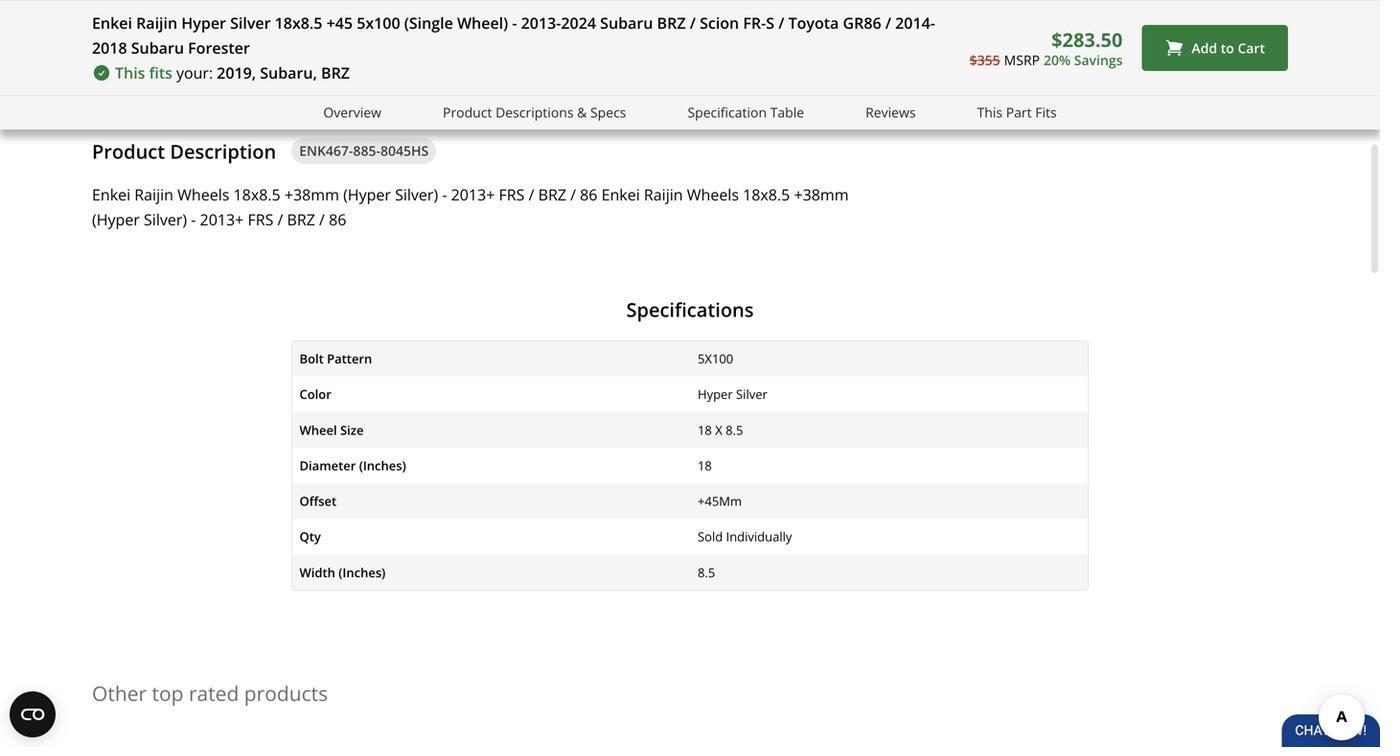 Task type: describe. For each thing, give the bounding box(es) containing it.
$355
[[970, 51, 1001, 69]]

2019,
[[217, 62, 256, 83]]

1 horizontal spatial frs
[[499, 184, 525, 205]]

descriptions
[[496, 103, 574, 121]]

wheel
[[300, 421, 337, 439]]

5x100
[[698, 350, 734, 367]]

product descriptions & specs
[[443, 103, 627, 121]]

other top rated products
[[92, 679, 328, 707]]

18x8.5 inside enkei raijin hyper silver 18x8.5 +45 5x100 (single wheel) - 2013-2024 subaru brz / scion fr-s / toyota gr86 / 2014- 2018 subaru forester
[[275, 12, 323, 33]]

wheel)
[[457, 12, 508, 33]]

reviews
[[866, 103, 916, 121]]

18x8.5 down description
[[234, 184, 281, 205]]

new
[[984, 11, 1013, 31]]

pattern
[[327, 350, 372, 367]]

+45
[[327, 12, 353, 33]]

reviews link
[[866, 102, 916, 123]]

product for product description
[[92, 138, 165, 164]]

s
[[766, 12, 775, 33]]

size
[[340, 421, 364, 439]]

18 for 18
[[698, 457, 712, 474]]

website
[[913, 36, 968, 56]]

gr86
[[843, 12, 882, 33]]

qty
[[300, 528, 321, 545]]

885-
[[353, 142, 381, 160]]

part
[[935, 11, 964, 31]]

to
[[1221, 39, 1235, 57]]

add to cart button
[[1143, 25, 1289, 71]]

1 +38mm from the left
[[285, 184, 339, 205]]

hyper silver
[[698, 386, 768, 403]]

savings
[[1075, 51, 1123, 69]]

specs
[[591, 103, 627, 121]]

color
[[300, 386, 332, 403]]

carries
[[1049, 11, 1097, 31]]

(single
[[404, 12, 453, 33]]

1 wheels from the left
[[178, 184, 230, 205]]

overview link
[[323, 102, 382, 123]]

fits
[[1036, 103, 1057, 121]]

2018
[[92, 37, 127, 58]]

1 horizontal spatial silver
[[737, 386, 768, 403]]

specification table
[[688, 103, 805, 121]]

1 vertical spatial silver)
[[144, 209, 187, 230]]

add
[[1192, 39, 1218, 57]]

brz down enk467-
[[287, 209, 315, 230]]

this part fits link
[[978, 102, 1057, 123]]

0 horizontal spatial subaru
[[131, 37, 184, 58]]

other
[[92, 679, 147, 707]]

rated
[[189, 679, 239, 707]]

bolt
[[300, 350, 324, 367]]

this for part
[[978, 103, 1003, 121]]

1 horizontal spatial 86
[[580, 184, 598, 205]]

5x100
[[357, 12, 400, 33]]

0 horizontal spatial -
[[191, 209, 196, 230]]

0 horizontal spatial 8.5
[[698, 564, 716, 581]]

specification
[[688, 103, 767, 121]]

sold
[[698, 528, 723, 545]]

scion
[[700, 12, 740, 33]]

1 vertical spatial hyper
[[698, 386, 733, 403]]

2 +38mm from the left
[[794, 184, 849, 205]]

forester
[[188, 37, 250, 58]]

specification table link
[[688, 102, 805, 123]]

1 horizontal spatial subaru
[[600, 12, 653, 33]]

$283.50 $355 msrp 20% savings
[[970, 26, 1123, 69]]

fits
[[149, 62, 173, 83]]

toyota
[[789, 12, 839, 33]]

+45mm
[[698, 492, 742, 510]]

subaru,
[[260, 62, 317, 83]]

overview
[[323, 103, 382, 121]]

wheel size
[[300, 421, 364, 439]]

width
[[300, 564, 336, 581]]

- inside enkei raijin hyper silver 18x8.5 +45 5x100 (single wheel) - 2013-2024 subaru brz / scion fr-s / toyota gr86 / 2014- 2018 subaru forester
[[512, 12, 517, 33]]

0 vertical spatial silver)
[[395, 184, 438, 205]]

(inches) for diameter (inches)
[[359, 457, 406, 474]]

18 x 8.5
[[698, 421, 744, 439]]

and
[[1017, 11, 1045, 31]]

1 vertical spatial -
[[442, 184, 447, 205]]

0 vertical spatial 8.5
[[726, 421, 744, 439]]

full
[[1113, 11, 1136, 31]]

cart
[[1238, 39, 1266, 57]]

table
[[771, 103, 805, 121]]

20%
[[1044, 51, 1071, 69]]

sold individually
[[698, 528, 793, 545]]

hyper inside enkei raijin hyper silver 18x8.5 +45 5x100 (single wheel) - 2013-2024 subaru brz / scion fr-s / toyota gr86 / 2014- 2018 subaru forester
[[182, 12, 226, 33]]



Task type: locate. For each thing, give the bounding box(es) containing it.
brz
[[657, 12, 686, 33], [321, 62, 350, 83], [539, 184, 567, 205], [287, 209, 315, 230]]

description
[[170, 138, 276, 164]]

1 horizontal spatial 8.5
[[726, 421, 744, 439]]

0 vertical spatial this
[[902, 11, 931, 31]]

for
[[972, 36, 993, 56]]

2 wheels from the left
[[687, 184, 739, 205]]

1 vertical spatial subaru
[[131, 37, 184, 58]]

this inside "link"
[[978, 103, 1003, 121]]

18 for 18 x 8.5
[[698, 421, 712, 439]]

8.5 down sold on the right of the page
[[698, 564, 716, 581]]

1 18 from the top
[[698, 421, 712, 439]]

diameter
[[300, 457, 356, 474]]

0 horizontal spatial this
[[115, 62, 145, 83]]

raijin inside enkei raijin hyper silver 18x8.5 +45 5x100 (single wheel) - 2013-2024 subaru brz / scion fr-s / toyota gr86 / 2014- 2018 subaru forester
[[136, 12, 178, 33]]

1 horizontal spatial hyper
[[698, 386, 733, 403]]

+38mm
[[285, 184, 339, 205], [794, 184, 849, 205]]

(inches) for width (inches)
[[339, 564, 386, 581]]

0 vertical spatial product
[[443, 103, 492, 121]]

(inches)
[[359, 457, 406, 474], [339, 564, 386, 581]]

x
[[716, 421, 723, 439]]

18x8.5
[[275, 12, 323, 33], [234, 184, 281, 205], [743, 184, 790, 205]]

silver
[[230, 12, 271, 33], [737, 386, 768, 403]]

0 horizontal spatial silver)
[[144, 209, 187, 230]]

8.5 right x
[[726, 421, 744, 439]]

a
[[1101, 11, 1110, 31]]

diameter (inches)
[[300, 457, 406, 474]]

1 vertical spatial (inches)
[[339, 564, 386, 581]]

2 vertical spatial -
[[191, 209, 196, 230]]

0 horizontal spatial hyper
[[182, 12, 226, 33]]

manufacturer's warranty:
[[698, 11, 898, 31]]

1 horizontal spatial product
[[443, 103, 492, 121]]

18 left x
[[698, 421, 712, 439]]

subaru up fits
[[131, 37, 184, 58]]

brz up overview
[[321, 62, 350, 83]]

fr-
[[744, 12, 766, 33]]

offset
[[300, 492, 337, 510]]

2 horizontal spatial this
[[978, 103, 1003, 121]]

$283.50
[[1052, 26, 1123, 53]]

is
[[968, 11, 980, 31]]

enkei up 2018
[[92, 12, 132, 33]]

2024
[[561, 12, 596, 33]]

0 vertical spatial (inches)
[[359, 457, 406, 474]]

silver up 18 x 8.5
[[737, 386, 768, 403]]

details.
[[1072, 36, 1124, 56]]

additional
[[997, 36, 1068, 56]]

(inches) down size
[[359, 457, 406, 474]]

manufacturer's
[[698, 11, 817, 31]]

0 vertical spatial frs
[[499, 184, 525, 205]]

enk467-885-8045hs
[[299, 142, 429, 160]]

0 horizontal spatial +38mm
[[285, 184, 339, 205]]

this part is new and carries a full manufacturer warranty. see manufacturer's website for additional details.
[[698, 11, 1238, 56]]

1 vertical spatial product
[[92, 138, 165, 164]]

0 vertical spatial -
[[512, 12, 517, 33]]

2 vertical spatial this
[[978, 103, 1003, 121]]

this left the part
[[902, 11, 931, 31]]

0 vertical spatial silver
[[230, 12, 271, 33]]

0 vertical spatial subaru
[[600, 12, 653, 33]]

individually
[[726, 528, 793, 545]]

enkei inside enkei raijin hyper silver 18x8.5 +45 5x100 (single wheel) - 2013-2024 subaru brz / scion fr-s / toyota gr86 / 2014- 2018 subaru forester
[[92, 12, 132, 33]]

0 horizontal spatial silver
[[230, 12, 271, 33]]

product for product descriptions & specs
[[443, 103, 492, 121]]

0 horizontal spatial wheels
[[178, 184, 230, 205]]

2013-
[[521, 12, 561, 33]]

this inside this part is new and carries a full manufacturer warranty. see manufacturer's website for additional details.
[[902, 11, 931, 31]]

0 horizontal spatial 2013+
[[200, 209, 244, 230]]

86 down &
[[580, 184, 598, 205]]

1 vertical spatial 8.5
[[698, 564, 716, 581]]

hyper up 'forester'
[[182, 12, 226, 33]]

raijin for wheels
[[135, 184, 174, 205]]

product
[[443, 103, 492, 121], [92, 138, 165, 164]]

product description
[[92, 138, 276, 164]]

frs down description
[[248, 209, 274, 230]]

frs
[[499, 184, 525, 205], [248, 209, 274, 230]]

0 horizontal spatial frs
[[248, 209, 274, 230]]

+38mm down table
[[794, 184, 849, 205]]

enkei down product description
[[92, 184, 131, 205]]

this fits your: 2019, subaru, brz
[[115, 62, 350, 83]]

1 horizontal spatial 2013+
[[451, 184, 495, 205]]

0 vertical spatial 18
[[698, 421, 712, 439]]

1 horizontal spatial wheels
[[687, 184, 739, 205]]

frs down 'product descriptions & specs' link on the top left of the page
[[499, 184, 525, 205]]

18
[[698, 421, 712, 439], [698, 457, 712, 474]]

0 vertical spatial hyper
[[182, 12, 226, 33]]

+38mm down enk467-
[[285, 184, 339, 205]]

hyper down 5x100
[[698, 386, 733, 403]]

this left fits
[[115, 62, 145, 83]]

1 vertical spatial 2013+
[[200, 209, 244, 230]]

part
[[1007, 103, 1032, 121]]

8045hs
[[381, 142, 429, 160]]

&
[[577, 103, 587, 121]]

subaru right 2024
[[600, 12, 653, 33]]

manufacturer
[[1140, 11, 1238, 31]]

enkei raijin hyper silver 18x8.5 +45 5x100 (single wheel) - 2013-2024 subaru brz / scion fr-s / toyota gr86 / 2014- 2018 subaru forester
[[92, 12, 936, 58]]

subaru
[[600, 12, 653, 33], [131, 37, 184, 58]]

0 horizontal spatial 86
[[329, 209, 347, 230]]

1 horizontal spatial silver)
[[395, 184, 438, 205]]

(inches) right width
[[339, 564, 386, 581]]

enkei down specs at left
[[602, 184, 640, 205]]

manufacturer's
[[800, 36, 909, 56]]

silver) down product description
[[144, 209, 187, 230]]

enkei for enkei raijin hyper silver 18x8.5 +45 5x100 (single wheel) - 2013-2024 subaru brz / scion fr-s / toyota gr86 / 2014- 2018 subaru forester
[[92, 12, 132, 33]]

2 18 from the top
[[698, 457, 712, 474]]

raijin for hyper
[[136, 12, 178, 33]]

1 horizontal spatial -
[[442, 184, 447, 205]]

enkei raijin wheels 18x8.5 +38mm (hyper silver) - 2013+ frs / brz / 86 enkei raijin wheels 18x8.5 +38mm (hyper silver) - 2013+ frs / brz / 86
[[92, 184, 849, 230]]

bolt pattern
[[300, 350, 372, 367]]

0 vertical spatial 86
[[580, 184, 598, 205]]

1 horizontal spatial +38mm
[[794, 184, 849, 205]]

width (inches)
[[300, 564, 386, 581]]

products
[[244, 679, 328, 707]]

1 vertical spatial 18
[[698, 457, 712, 474]]

see
[[770, 36, 796, 56]]

1 vertical spatial (hyper
[[92, 209, 140, 230]]

brz inside enkei raijin hyper silver 18x8.5 +45 5x100 (single wheel) - 2013-2024 subaru brz / scion fr-s / toyota gr86 / 2014- 2018 subaru forester
[[657, 12, 686, 33]]

/
[[690, 12, 696, 33], [779, 12, 785, 33], [886, 12, 892, 33], [529, 184, 535, 205], [571, 184, 576, 205], [278, 209, 283, 230], [319, 209, 325, 230]]

open widget image
[[10, 691, 56, 737]]

warranty.
[[698, 36, 766, 56]]

0 vertical spatial 2013+
[[451, 184, 495, 205]]

1 vertical spatial silver
[[737, 386, 768, 403]]

product left the 'descriptions'
[[443, 103, 492, 121]]

18x8.5 down specification table link
[[743, 184, 790, 205]]

hyper
[[182, 12, 226, 33], [698, 386, 733, 403]]

1 vertical spatial frs
[[248, 209, 274, 230]]

enkei for enkei raijin wheels 18x8.5 +38mm (hyper silver) - 2013+ frs / brz / 86 enkei raijin wheels 18x8.5 +38mm (hyper silver) - 2013+ frs / brz / 86
[[92, 184, 131, 205]]

top
[[152, 679, 184, 707]]

specifications
[[627, 296, 754, 323]]

enkei
[[92, 12, 132, 33], [92, 184, 131, 205], [602, 184, 640, 205]]

1 horizontal spatial this
[[902, 11, 931, 31]]

0 vertical spatial (hyper
[[343, 184, 391, 205]]

product inside 'product descriptions & specs' link
[[443, 103, 492, 121]]

product descriptions & specs link
[[443, 102, 627, 123]]

this part fits
[[978, 103, 1057, 121]]

0 horizontal spatial product
[[92, 138, 165, 164]]

brz left scion
[[657, 12, 686, 33]]

this for fits
[[115, 62, 145, 83]]

1 horizontal spatial (hyper
[[343, 184, 391, 205]]

warranty:
[[821, 11, 898, 31]]

raijin
[[136, 12, 178, 33], [135, 184, 174, 205], [644, 184, 683, 205]]

0 horizontal spatial (hyper
[[92, 209, 140, 230]]

add to cart
[[1192, 39, 1266, 57]]

1 vertical spatial 86
[[329, 209, 347, 230]]

18 up '+45mm'
[[698, 457, 712, 474]]

silver up 'forester'
[[230, 12, 271, 33]]

brz down 'product descriptions & specs' link on the top left of the page
[[539, 184, 567, 205]]

1 vertical spatial this
[[115, 62, 145, 83]]

wheels down the specification
[[687, 184, 739, 205]]

this left part at the right of the page
[[978, 103, 1003, 121]]

18x8.5 left +45
[[275, 12, 323, 33]]

product down fits
[[92, 138, 165, 164]]

msrp
[[1005, 51, 1041, 69]]

2 horizontal spatial -
[[512, 12, 517, 33]]

silver) down 8045hs
[[395, 184, 438, 205]]

wheels down product description
[[178, 184, 230, 205]]

86 down enk467-
[[329, 209, 347, 230]]

-
[[512, 12, 517, 33], [442, 184, 447, 205], [191, 209, 196, 230]]

this
[[902, 11, 931, 31], [115, 62, 145, 83], [978, 103, 1003, 121]]

your:
[[176, 62, 213, 83]]

enk467-
[[299, 142, 353, 160]]

silver)
[[395, 184, 438, 205], [144, 209, 187, 230]]

this for part
[[902, 11, 931, 31]]

2014-
[[896, 12, 936, 33]]

silver inside enkei raijin hyper silver 18x8.5 +45 5x100 (single wheel) - 2013-2024 subaru brz / scion fr-s / toyota gr86 / 2014- 2018 subaru forester
[[230, 12, 271, 33]]

2013+
[[451, 184, 495, 205], [200, 209, 244, 230]]



Task type: vqa. For each thing, say whether or not it's contained in the screenshot.
the +38mm
yes



